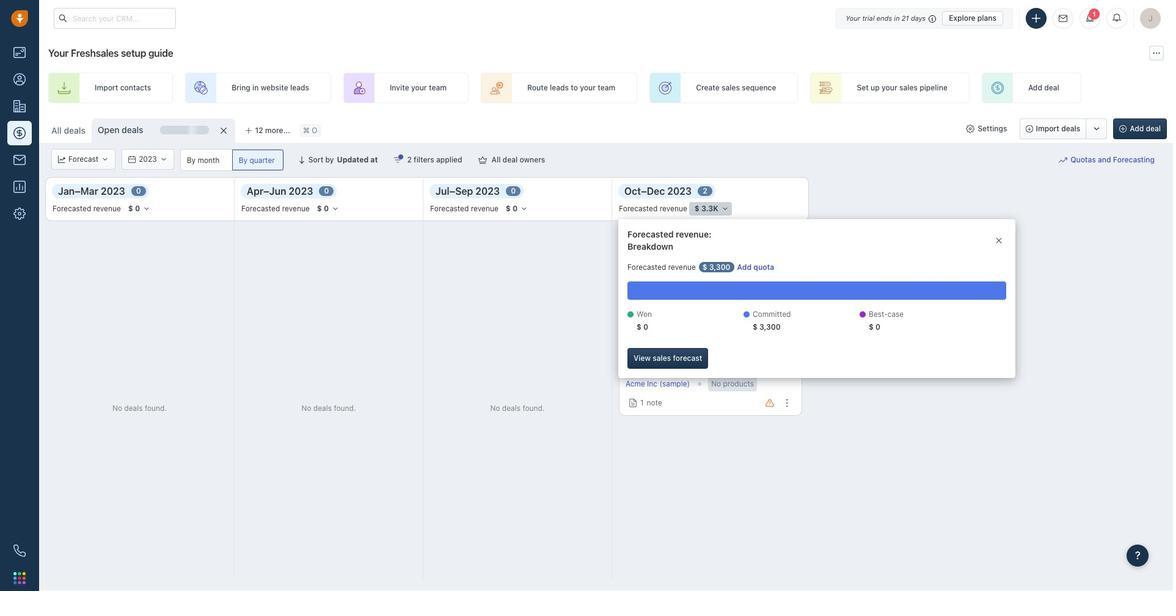 Task type: locate. For each thing, give the bounding box(es) containing it.
2 inside button
[[407, 155, 412, 164]]

forecast
[[673, 354, 703, 363]]

closes for 100
[[670, 358, 693, 367]]

team right invite
[[429, 83, 447, 93]]

1 horizontal spatial your
[[580, 83, 596, 93]]

1 note for 100
[[641, 399, 663, 408]]

sales left pipeline
[[900, 83, 918, 93]]

0 vertical spatial acme
[[626, 341, 646, 350]]

by left the month
[[187, 156, 196, 165]]

1 horizontal spatial 3,300
[[760, 323, 781, 332]]

deal for "add deal" link
[[1045, 83, 1060, 93]]

forecasted revenue down apr–jun 2023 at the top left of the page
[[241, 204, 310, 214]]

1 note down the 100
[[641, 399, 663, 408]]

2 horizontal spatial your
[[882, 83, 898, 93]]

no for apr–jun 2023
[[302, 404, 311, 413]]

1 vertical spatial acme
[[626, 380, 645, 389]]

revenue for oct–dec
[[660, 204, 688, 214]]

by left 'quarter'
[[239, 156, 248, 165]]

all
[[51, 125, 62, 136], [492, 155, 501, 164]]

forecasted revenue down 'breakdown'
[[628, 263, 696, 272]]

0 vertical spatial import
[[95, 83, 118, 93]]

2 for 2
[[703, 187, 708, 196]]

forecasted revenue for oct–dec
[[619, 204, 688, 214]]

2 up the $ 3.3k
[[703, 187, 708, 196]]

1 vertical spatial deal
[[1147, 124, 1162, 133]]

12 more... button
[[238, 122, 297, 139]]

2 vertical spatial deal
[[503, 155, 518, 164]]

1 acme inc (sample) link from the top
[[626, 341, 692, 351]]

0 horizontal spatial no deals found.
[[112, 404, 167, 413]]

0 horizontal spatial sales
[[653, 354, 671, 363]]

0 horizontal spatial your
[[411, 83, 427, 93]]

(sample) up the view sales forecast
[[661, 341, 692, 350]]

products
[[724, 282, 755, 292], [724, 380, 754, 389]]

3 found. from the left
[[523, 404, 545, 413]]

2 team from the left
[[598, 83, 616, 93]]

invite
[[390, 83, 409, 93]]

no products down "6"
[[712, 282, 755, 292]]

0 vertical spatial acme inc (sample) link
[[626, 341, 692, 351]]

revenue inside dialog
[[669, 263, 696, 272]]

0 vertical spatial deal
[[1045, 83, 1060, 93]]

$ 0
[[128, 204, 140, 213], [317, 204, 329, 213], [506, 204, 518, 213], [637, 323, 649, 332], [869, 323, 881, 332]]

sales inside button
[[653, 354, 671, 363]]

2 your from the left
[[580, 83, 596, 93]]

1 horizontal spatial all
[[492, 155, 501, 164]]

sales right create
[[722, 83, 740, 93]]

1 vertical spatial import
[[1037, 124, 1060, 133]]

in
[[895, 14, 900, 22], [253, 83, 259, 93], [705, 261, 711, 270], [695, 358, 701, 367]]

(sample) down the revenue:
[[661, 244, 693, 253]]

revenue down 'forecasted revenue: breakdown'
[[669, 263, 696, 272]]

0 horizontal spatial found.
[[145, 404, 167, 413]]

in left "6"
[[705, 261, 711, 270]]

2 horizontal spatial found.
[[523, 404, 545, 413]]

2023 for jul–sep 2023
[[476, 186, 500, 197]]

1 vertical spatial no products
[[712, 380, 754, 389]]

container_wx8msf4aqz5i3rn1 image
[[967, 125, 975, 133], [102, 156, 109, 163], [128, 156, 136, 163], [394, 156, 403, 164], [478, 156, 487, 164], [996, 237, 1003, 245], [629, 302, 638, 311]]

$
[[128, 204, 133, 213], [317, 204, 322, 213], [506, 204, 511, 213], [695, 204, 700, 213], [626, 261, 632, 272], [703, 263, 708, 272], [637, 323, 642, 332], [753, 323, 758, 332], [869, 323, 874, 332], [626, 358, 632, 369]]

no deals found. for apr–jun 2023
[[302, 404, 356, 413]]

forecasted for apr–jun 2023
[[241, 204, 280, 214]]

apr–jun
[[247, 186, 286, 197]]

forecasted up 'breakdown'
[[628, 229, 674, 240]]

techcave (sample) up 3,200
[[626, 244, 693, 253]]

leads right website
[[290, 83, 309, 93]]

techcave down $ 3,200
[[626, 283, 659, 292]]

1 vertical spatial 1
[[641, 301, 644, 311]]

$ 3,300
[[703, 263, 731, 272], [753, 323, 781, 332]]

add deal up import deals button on the top right of page
[[1029, 83, 1060, 93]]

techcave (sample) link down 3,200
[[626, 283, 691, 292]]

techcave (sample) link up 3,200
[[626, 243, 693, 254]]

0 horizontal spatial your
[[48, 48, 69, 59]]

0 vertical spatial products
[[724, 282, 755, 292]]

your left trial
[[846, 14, 861, 22]]

your inside "link"
[[411, 83, 427, 93]]

forecasted down jan–mar
[[53, 204, 91, 214]]

1 for 3,200
[[641, 301, 644, 311]]

1 acme from the top
[[626, 341, 646, 350]]

add deal for "add deal" link
[[1029, 83, 1060, 93]]

forecasted down oct–dec
[[619, 204, 658, 214]]

forecast
[[68, 155, 99, 164]]

best-case
[[869, 310, 904, 319]]

2023 right oct–dec
[[668, 186, 692, 197]]

1 horizontal spatial import
[[1037, 124, 1060, 133]]

import
[[95, 83, 118, 93], [1037, 124, 1060, 133]]

1 vertical spatial 1 note
[[641, 399, 663, 408]]

3 $ 0 button from the left
[[501, 202, 531, 216]]

your right up on the top right of the page
[[882, 83, 898, 93]]

1 vertical spatial note
[[647, 399, 663, 408]]

sort by updated at
[[309, 155, 378, 164]]

1 found. from the left
[[145, 404, 167, 413]]

your for your freshsales setup guide
[[48, 48, 69, 59]]

1 vertical spatial techcave (sample) link
[[626, 283, 691, 292]]

no for jan–mar 2023
[[112, 404, 122, 413]]

techcave up $ 3,200
[[626, 244, 659, 253]]

1 acme inc (sample) from the top
[[626, 341, 692, 350]]

deal up forecasting
[[1147, 124, 1162, 133]]

add up forecasting
[[1130, 124, 1145, 133]]

1 vertical spatial days
[[720, 261, 736, 270]]

$ 3,300 down the committed
[[753, 323, 781, 332]]

import left contacts
[[95, 83, 118, 93]]

import for import deals
[[1037, 124, 1060, 133]]

2 left filters
[[407, 155, 412, 164]]

add quota
[[738, 263, 775, 272]]

your left freshsales
[[48, 48, 69, 59]]

1 vertical spatial your
[[48, 48, 69, 59]]

1 note down 3,200
[[641, 301, 663, 311]]

0 horizontal spatial deal
[[503, 155, 518, 164]]

setup
[[121, 48, 146, 59]]

container_wx8msf4aqz5i3rn1 image for quotas and forecasting
[[1060, 156, 1068, 164]]

2 vertical spatial add
[[738, 263, 752, 272]]

revenue down oct–dec 2023
[[660, 204, 688, 214]]

0 horizontal spatial by
[[187, 156, 196, 165]]

acme inc (sample) down the 100
[[626, 380, 690, 389]]

$ 0 down all deal owners button
[[506, 204, 518, 213]]

2 no deals found. from the left
[[302, 404, 356, 413]]

2 1 note from the top
[[641, 399, 663, 408]]

2 vertical spatial 1
[[641, 399, 644, 408]]

0 vertical spatial days
[[911, 14, 926, 22]]

acme inc (sample) link up the view sales forecast
[[626, 341, 692, 351]]

view sales forecast
[[634, 354, 703, 363]]

1 your from the left
[[411, 83, 427, 93]]

0 horizontal spatial all
[[51, 125, 62, 136]]

forecasted revenue: breakdown
[[628, 229, 712, 252]]

import down "add deal" link
[[1037, 124, 1060, 133]]

0 vertical spatial acme inc (sample)
[[626, 341, 692, 350]]

in for closes in dec
[[695, 358, 701, 367]]

2 open deals button from the left
[[98, 119, 235, 142]]

1 horizontal spatial your
[[846, 14, 861, 22]]

$ left 3,200
[[626, 261, 632, 272]]

container_wx8msf4aqz5i3rn1 image for 1
[[629, 399, 638, 408]]

container_wx8msf4aqz5i3rn1 image inside 2023 popup button
[[160, 156, 167, 163]]

1 vertical spatial closes
[[670, 358, 693, 367]]

3,300 down the committed
[[760, 323, 781, 332]]

add deal
[[1029, 83, 1060, 93], [1130, 124, 1162, 133]]

1 horizontal spatial no deals found.
[[302, 404, 356, 413]]

container_wx8msf4aqz5i3rn1 image inside quotas and forecasting 'link'
[[1060, 156, 1068, 164]]

techcave (sample) down 3,200
[[626, 283, 691, 292]]

inc up view
[[648, 341, 659, 350]]

note
[[647, 301, 663, 311], [647, 399, 663, 408]]

$ 0 button down by
[[312, 202, 342, 216]]

1 vertical spatial 3,300
[[760, 323, 781, 332]]

container_wx8msf4aqz5i3rn1 image inside forecast dropdown button
[[58, 156, 65, 163]]

your right invite
[[411, 83, 427, 93]]

1 note
[[641, 301, 663, 311], [641, 399, 663, 408]]

$ 0 for apr–jun 2023
[[317, 204, 329, 213]]

quotas
[[1071, 156, 1097, 165]]

2 for 2 filters applied
[[407, 155, 412, 164]]

2 horizontal spatial $ 0 button
[[501, 202, 531, 216]]

no
[[712, 282, 722, 292], [712, 380, 721, 389], [112, 404, 122, 413], [302, 404, 311, 413], [491, 404, 500, 413]]

$ 0 down best-
[[869, 323, 881, 332]]

by for by month
[[187, 156, 196, 165]]

1 vertical spatial add
[[1130, 124, 1145, 133]]

⌘ o
[[303, 126, 318, 135]]

team right to
[[598, 83, 616, 93]]

in left 21 at top
[[895, 14, 900, 22]]

forecasted down apr–jun
[[241, 204, 280, 214]]

$ 0 down by
[[317, 204, 329, 213]]

0 vertical spatial closes
[[680, 261, 703, 270]]

add deal inside button
[[1130, 124, 1162, 133]]

create sales sequence link
[[650, 73, 799, 103]]

0 horizontal spatial $ 3,300
[[703, 263, 731, 272]]

techcave (sample)
[[626, 244, 693, 253], [626, 283, 691, 292]]

techcave
[[626, 244, 659, 253], [626, 283, 659, 292]]

container_wx8msf4aqz5i3rn1 image left forecast
[[58, 156, 65, 163]]

import deals group
[[1020, 119, 1108, 139]]

found.
[[145, 404, 167, 413], [334, 404, 356, 413], [523, 404, 545, 413]]

0 vertical spatial $ 3,300
[[703, 263, 731, 272]]

1 no deals found. from the left
[[112, 404, 167, 413]]

by quarter button
[[232, 150, 283, 171]]

3,300 left add quota
[[710, 263, 731, 272]]

3 your from the left
[[882, 83, 898, 93]]

breakdown
[[628, 241, 674, 252]]

add deal up forecasting
[[1130, 124, 1162, 133]]

1 vertical spatial acme inc (sample)
[[626, 380, 690, 389]]

in left the dec
[[695, 358, 701, 367]]

revenue down apr–jun 2023 at the top left of the page
[[282, 204, 310, 214]]

1 horizontal spatial team
[[598, 83, 616, 93]]

sales right view
[[653, 354, 671, 363]]

2023
[[139, 155, 157, 164], [101, 186, 125, 197], [289, 186, 313, 197], [476, 186, 500, 197], [668, 186, 692, 197]]

1 team from the left
[[429, 83, 447, 93]]

1 horizontal spatial days
[[911, 14, 926, 22]]

2023 right jul–sep on the top left
[[476, 186, 500, 197]]

revenue for jan–mar
[[93, 204, 121, 214]]

all deals
[[51, 125, 86, 136]]

12 more...
[[255, 126, 290, 135]]

0 horizontal spatial leads
[[290, 83, 309, 93]]

0 vertical spatial techcave
[[626, 244, 659, 253]]

closes left the dec
[[670, 358, 693, 367]]

forecasted revenue
[[53, 204, 121, 214], [241, 204, 310, 214], [430, 204, 499, 214], [619, 204, 688, 214], [628, 263, 696, 272]]

1 vertical spatial 2
[[703, 187, 708, 196]]

0 vertical spatial 1 note
[[641, 301, 663, 311]]

route leads to your team link
[[481, 73, 638, 103]]

forecasting
[[1114, 156, 1155, 165]]

acme inc (sample) up the view sales forecast
[[626, 341, 692, 350]]

1 open deals button from the left
[[92, 119, 235, 143]]

$ left 3.3k
[[695, 204, 700, 213]]

all left the owners
[[492, 155, 501, 164]]

$ 3,200
[[626, 261, 661, 272]]

12
[[255, 126, 263, 135]]

container_wx8msf4aqz5i3rn1 image
[[58, 156, 65, 163], [160, 156, 167, 163], [1060, 156, 1068, 164], [629, 399, 638, 408]]

deal left the owners
[[503, 155, 518, 164]]

leads left to
[[550, 83, 569, 93]]

your for your trial ends in 21 days
[[846, 14, 861, 22]]

revenue for apr–jun
[[282, 204, 310, 214]]

0 vertical spatial note
[[647, 301, 663, 311]]

0 horizontal spatial team
[[429, 83, 447, 93]]

team
[[429, 83, 447, 93], [598, 83, 616, 93]]

1 horizontal spatial found.
[[334, 404, 356, 413]]

1 horizontal spatial $ 3,300
[[753, 323, 781, 332]]

add inside button
[[1130, 124, 1145, 133]]

1 vertical spatial techcave (sample)
[[626, 283, 691, 292]]

no for jul–sep 2023
[[491, 404, 500, 413]]

0 vertical spatial all
[[51, 125, 62, 136]]

acme inc (sample) link
[[626, 341, 692, 351], [626, 380, 690, 389]]

0 horizontal spatial add
[[738, 263, 752, 272]]

1 vertical spatial techcave
[[626, 283, 659, 292]]

acme
[[626, 341, 646, 350], [626, 380, 645, 389]]

month
[[198, 156, 220, 165]]

quota
[[754, 263, 775, 272]]

no products for $ 100
[[712, 380, 754, 389]]

1 horizontal spatial leads
[[550, 83, 569, 93]]

container_wx8msf4aqz5i3rn1 image left by month
[[160, 156, 167, 163]]

contacts
[[120, 83, 151, 93]]

0 horizontal spatial import
[[95, 83, 118, 93]]

2023 for jan–mar 2023
[[101, 186, 125, 197]]

revenue down jan–mar 2023
[[93, 204, 121, 214]]

2023 right jan–mar
[[101, 186, 125, 197]]

add up import deals button on the top right of page
[[1029, 83, 1043, 93]]

deals inside button
[[1062, 124, 1081, 133]]

1 horizontal spatial add deal
[[1130, 124, 1162, 133]]

2023 down open deals link
[[139, 155, 157, 164]]

2 acme inc (sample) link from the top
[[626, 380, 690, 389]]

3 no deals found. from the left
[[491, 404, 545, 413]]

forecasted revenue down oct–dec 2023
[[619, 204, 688, 214]]

leads
[[290, 83, 309, 93], [550, 83, 569, 93]]

0 horizontal spatial 3,300
[[710, 263, 731, 272]]

1 horizontal spatial by
[[239, 156, 248, 165]]

revenue for jul–sep
[[471, 204, 499, 214]]

1 1 note from the top
[[641, 301, 663, 311]]

deal up import deals button on the top right of page
[[1045, 83, 1060, 93]]

container_wx8msf4aqz5i3rn1 image left quotas at the right of the page
[[1060, 156, 1068, 164]]

1 horizontal spatial $ 0 button
[[312, 202, 342, 216]]

all up forecast dropdown button
[[51, 125, 62, 136]]

1 horizontal spatial sales
[[722, 83, 740, 93]]

1 vertical spatial add deal
[[1130, 124, 1162, 133]]

2023 for apr–jun 2023
[[289, 186, 313, 197]]

0 horizontal spatial 2
[[407, 155, 412, 164]]

2 found. from the left
[[334, 404, 356, 413]]

add
[[1029, 83, 1043, 93], [1130, 124, 1145, 133], [738, 263, 752, 272]]

2 horizontal spatial deal
[[1147, 124, 1162, 133]]

inc down the 100
[[647, 380, 658, 389]]

0 vertical spatial add deal
[[1029, 83, 1060, 93]]

days
[[911, 14, 926, 22], [720, 261, 736, 270]]

forecasted revenue down jan–mar 2023
[[53, 204, 121, 214]]

by month button
[[181, 150, 232, 171]]

1 vertical spatial all
[[492, 155, 501, 164]]

0 vertical spatial 2
[[407, 155, 412, 164]]

forecasted revenue for jan–mar
[[53, 204, 121, 214]]

acme down $ 100 on the right bottom of the page
[[626, 380, 645, 389]]

2 horizontal spatial no deals found.
[[491, 404, 545, 413]]

1 vertical spatial products
[[724, 380, 754, 389]]

$ down the committed
[[753, 323, 758, 332]]

1 horizontal spatial add
[[1029, 83, 1043, 93]]

1 horizontal spatial 2
[[703, 187, 708, 196]]

0 vertical spatial techcave (sample)
[[626, 244, 693, 253]]

(sample) down view sales forecast button
[[660, 380, 690, 389]]

add for "add deal" link
[[1029, 83, 1043, 93]]

0 horizontal spatial $ 0 button
[[123, 202, 154, 216]]

container_wx8msf4aqz5i3rn1 image inside all deal owners button
[[478, 156, 487, 164]]

set up your sales pipeline
[[857, 83, 948, 93]]

days right 21 at top
[[911, 14, 926, 22]]

your right to
[[580, 83, 596, 93]]

forecasted revenue down jul–sep 2023
[[430, 204, 499, 214]]

jul–sep 2023
[[436, 186, 500, 197]]

website
[[261, 83, 288, 93]]

2 horizontal spatial add
[[1130, 124, 1145, 133]]

applied
[[436, 155, 463, 164]]

1 vertical spatial inc
[[647, 380, 658, 389]]

note down the 100
[[647, 399, 663, 408]]

0 vertical spatial no products
[[712, 282, 755, 292]]

container_wx8msf4aqz5i3rn1 image down $ 100 on the right bottom of the page
[[629, 399, 638, 408]]

add deal button
[[1114, 119, 1168, 139]]

0 vertical spatial techcave (sample) link
[[626, 243, 693, 254]]

1 $ 0 button from the left
[[123, 202, 154, 216]]

dialog
[[619, 219, 1016, 378]]

sequence
[[742, 83, 777, 93]]

0 vertical spatial add
[[1029, 83, 1043, 93]]

revenue down jul–sep 2023
[[471, 204, 499, 214]]

0
[[136, 187, 141, 196], [324, 187, 329, 196], [511, 187, 516, 196], [135, 204, 140, 213], [324, 204, 329, 213], [513, 204, 518, 213], [644, 323, 649, 332], [876, 323, 881, 332]]

(sample) down 3,200
[[661, 283, 691, 292]]

1 note from the top
[[647, 301, 663, 311]]

$ 0 down 2023 popup button
[[128, 204, 140, 213]]

2 $ 0 button from the left
[[312, 202, 342, 216]]

sales for sequence
[[722, 83, 740, 93]]

container_wx8msf4aqz5i3rn1 image inside 2023 popup button
[[128, 156, 136, 163]]

1 vertical spatial $ 3,300
[[753, 323, 781, 332]]

in right 'bring'
[[253, 83, 259, 93]]

0 vertical spatial 1
[[1093, 10, 1097, 18]]

2023 inside 2023 popup button
[[139, 155, 157, 164]]

forecast button
[[51, 149, 116, 170]]

$ 0 for jul–sep 2023
[[506, 204, 518, 213]]

0 horizontal spatial days
[[720, 261, 736, 270]]

1 note for 3,200
[[641, 301, 663, 311]]

forecasted for oct–dec 2023
[[619, 204, 658, 214]]

acme inc (sample) link down the 100
[[626, 380, 690, 389]]

1 link
[[1080, 8, 1101, 29]]

forecasted revenue inside dialog
[[628, 263, 696, 272]]

1 horizontal spatial deal
[[1045, 83, 1060, 93]]

add left quota
[[738, 263, 752, 272]]

0 vertical spatial 3,300
[[710, 263, 731, 272]]

$ 0 button for jul–sep 2023
[[501, 202, 531, 216]]

note down 3,200
[[647, 301, 663, 311]]

1 vertical spatial acme inc (sample) link
[[626, 380, 690, 389]]

(sample)
[[661, 244, 693, 253], [661, 283, 691, 292], [661, 341, 692, 350], [660, 380, 690, 389]]

0 vertical spatial your
[[846, 14, 861, 22]]

products for $ 3,200
[[724, 282, 755, 292]]

0 horizontal spatial add deal
[[1029, 83, 1060, 93]]

acme inc (sample)
[[626, 341, 692, 350], [626, 380, 690, 389]]

trial
[[863, 14, 875, 22]]

2023 right apr–jun
[[289, 186, 313, 197]]

$ inside $ 3.3k button
[[695, 204, 700, 213]]

days right "6"
[[720, 261, 736, 270]]

all inside button
[[492, 155, 501, 164]]

2023 for oct–dec 2023
[[668, 186, 692, 197]]

0 vertical spatial inc
[[648, 341, 659, 350]]

all deals button
[[45, 119, 92, 143], [51, 125, 86, 136]]

open deals button
[[92, 119, 235, 143], [98, 119, 235, 142]]

import inside button
[[1037, 124, 1060, 133]]

quotas and forecasting
[[1071, 156, 1155, 165]]

2 note from the top
[[647, 399, 663, 408]]

up
[[871, 83, 880, 93]]

container_wx8msf4aqz5i3rn1 image inside forecast dropdown button
[[102, 156, 109, 163]]



Task type: describe. For each thing, give the bounding box(es) containing it.
1 leads from the left
[[290, 83, 309, 93]]

6
[[713, 261, 718, 270]]

bring in website leads link
[[185, 73, 331, 103]]

found. for apr–jun 2023
[[334, 404, 356, 413]]

$ 0 button for jan–mar 2023
[[123, 202, 154, 216]]

at
[[371, 155, 378, 164]]

$ 3.3k
[[695, 204, 719, 213]]

team inside the route leads to your team link
[[598, 83, 616, 93]]

create sales sequence
[[696, 83, 777, 93]]

1 techcave (sample) link from the top
[[626, 243, 693, 254]]

deals inside button
[[122, 125, 143, 135]]

products for $ 100
[[724, 380, 754, 389]]

set up your sales pipeline link
[[811, 73, 970, 103]]

Search your CRM... text field
[[54, 8, 176, 29]]

won
[[637, 310, 652, 319]]

bring in website leads
[[232, 83, 309, 93]]

2 filters applied
[[407, 155, 463, 164]]

2 filters applied button
[[386, 150, 470, 171]]

1 techcave (sample) from the top
[[626, 244, 693, 253]]

by month
[[187, 156, 220, 165]]

all deal owners
[[492, 155, 546, 164]]

$ 0 button for apr–jun 2023
[[312, 202, 342, 216]]

⌘
[[303, 126, 310, 135]]

2 acme inc (sample) from the top
[[626, 380, 690, 389]]

in for closes in 6 days
[[705, 261, 711, 270]]

no deals found. for jul–sep 2023
[[491, 404, 545, 413]]

apr–jun 2023
[[247, 186, 313, 197]]

settings
[[978, 124, 1008, 133]]

3,200
[[635, 261, 661, 272]]

updated
[[337, 155, 369, 164]]

plans
[[978, 13, 997, 22]]

$ down 2023 popup button
[[128, 204, 133, 213]]

dialog containing forecasted revenue:
[[619, 219, 1016, 378]]

o
[[312, 126, 318, 135]]

$ 0 down the 'won'
[[637, 323, 649, 332]]

closes in 6 days
[[680, 261, 736, 270]]

container_wx8msf4aqz5i3rn1 image inside dialog
[[996, 237, 1003, 245]]

view sales forecast button
[[628, 348, 709, 369]]

more...
[[265, 126, 290, 135]]

2 techcave from the top
[[626, 283, 659, 292]]

forecasted revenue for jul–sep
[[430, 204, 499, 214]]

open
[[98, 125, 119, 135]]

your freshsales setup guide
[[48, 48, 173, 59]]

open deals
[[98, 125, 143, 135]]

100
[[635, 358, 651, 369]]

all for all deal owners
[[492, 155, 501, 164]]

by quarter
[[239, 156, 275, 165]]

filters
[[414, 155, 434, 164]]

2023 button
[[122, 149, 174, 170]]

import contacts
[[95, 83, 151, 93]]

forecasted revenue for apr–jun
[[241, 204, 310, 214]]

forecasted for jan–mar 2023
[[53, 204, 91, 214]]

add inside dialog
[[738, 263, 752, 272]]

route leads to your team
[[528, 83, 616, 93]]

add deal link
[[982, 73, 1082, 103]]

$ 0 for jan–mar 2023
[[128, 204, 140, 213]]

phone element
[[7, 539, 32, 564]]

$ 3.3k button
[[689, 202, 732, 216]]

and
[[1099, 156, 1112, 165]]

explore
[[950, 13, 976, 22]]

all for all deals
[[51, 125, 62, 136]]

oct–dec
[[625, 186, 665, 197]]

21
[[902, 14, 910, 22]]

$ down the 'won'
[[637, 323, 642, 332]]

ends
[[877, 14, 893, 22]]

owners
[[520, 155, 546, 164]]

your trial ends in 21 days
[[846, 14, 926, 22]]

import deals button
[[1020, 119, 1087, 139]]

add deal for add deal button
[[1130, 124, 1162, 133]]

explore plans
[[950, 13, 997, 22]]

2 leads from the left
[[550, 83, 569, 93]]

jan–mar
[[58, 186, 98, 197]]

invite your team link
[[344, 73, 469, 103]]

import contacts link
[[48, 73, 173, 103]]

best-
[[869, 310, 888, 319]]

case
[[888, 310, 904, 319]]

guide
[[148, 48, 173, 59]]

committed
[[753, 310, 791, 319]]

1 for 100
[[641, 399, 644, 408]]

in for bring in website leads
[[253, 83, 259, 93]]

add quota link
[[738, 262, 775, 273]]

pipeline
[[920, 83, 948, 93]]

revenue:
[[676, 229, 712, 240]]

container_wx8msf4aqz5i3rn1 image for forecast
[[58, 156, 65, 163]]

route
[[528, 83, 548, 93]]

explore plans link
[[943, 11, 1004, 25]]

quarter
[[250, 156, 275, 165]]

by for by quarter
[[239, 156, 248, 165]]

jan–mar 2023
[[58, 186, 125, 197]]

1 techcave from the top
[[626, 244, 659, 253]]

container_wx8msf4aqz5i3rn1 image inside 2 filters applied button
[[394, 156, 403, 164]]

create
[[696, 83, 720, 93]]

container_wx8msf4aqz5i3rn1 image inside "settings" popup button
[[967, 125, 975, 133]]

import for import contacts
[[95, 83, 118, 93]]

jul–sep
[[436, 186, 473, 197]]

open deals link
[[98, 124, 143, 136]]

invite your team
[[390, 83, 447, 93]]

deal for all deal owners button
[[503, 155, 518, 164]]

1 inside "link"
[[1093, 10, 1097, 18]]

note for $ 100
[[647, 399, 663, 408]]

note for $ 3,200
[[647, 301, 663, 311]]

bring
[[232, 83, 251, 93]]

1 inc from the top
[[648, 341, 659, 350]]

closes for 3,200
[[680, 261, 703, 270]]

$ left the 100
[[626, 358, 632, 369]]

freshsales
[[71, 48, 119, 59]]

sales for forecast
[[653, 354, 671, 363]]

2 horizontal spatial sales
[[900, 83, 918, 93]]

import deals
[[1037, 124, 1081, 133]]

2 acme from the top
[[626, 380, 645, 389]]

3.3k
[[702, 204, 719, 213]]

found. for jan–mar 2023
[[145, 404, 167, 413]]

forecasted inside 'forecasted revenue: breakdown'
[[628, 229, 674, 240]]

2 techcave (sample) link from the top
[[626, 283, 691, 292]]

no deals found. for jan–mar 2023
[[112, 404, 167, 413]]

set
[[857, 83, 869, 93]]

forecasted for jul–sep 2023
[[430, 204, 469, 214]]

by
[[326, 155, 334, 164]]

freshworks switcher image
[[13, 573, 26, 585]]

team inside invite your team "link"
[[429, 83, 447, 93]]

2 inc from the top
[[647, 380, 658, 389]]

add for add deal button
[[1130, 124, 1145, 133]]

to
[[571, 83, 578, 93]]

$ down best-
[[869, 323, 874, 332]]

$ down all deal owners button
[[506, 204, 511, 213]]

all deal owners button
[[470, 150, 553, 171]]

quotas and forecasting link
[[1060, 149, 1168, 171]]

deal for add deal button
[[1147, 124, 1162, 133]]

oct–dec 2023
[[625, 186, 692, 197]]

$ down sort
[[317, 204, 322, 213]]

view
[[634, 354, 651, 363]]

found. for jul–sep 2023
[[523, 404, 545, 413]]

phone image
[[13, 545, 26, 558]]

forecasted down 'breakdown'
[[628, 263, 667, 272]]

2 techcave (sample) from the top
[[626, 283, 691, 292]]

sort
[[309, 155, 324, 164]]

$ left "6"
[[703, 263, 708, 272]]

no products for $ 3,200
[[712, 282, 755, 292]]



Task type: vqa. For each thing, say whether or not it's contained in the screenshot.
STILL
no



